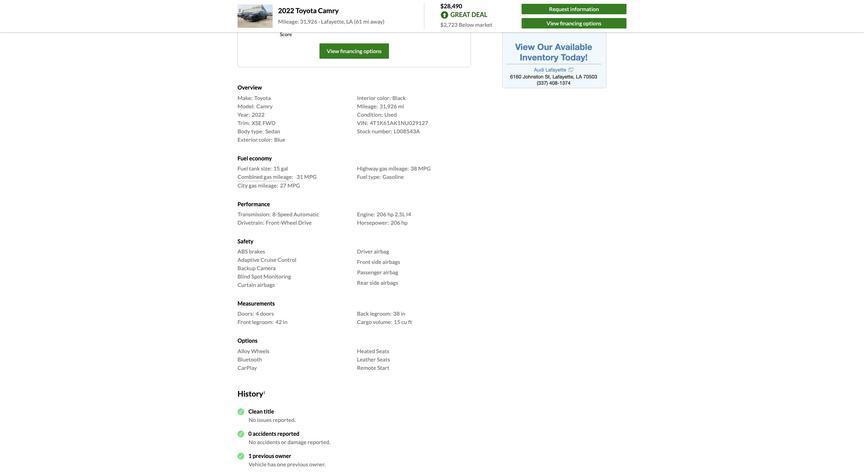 Task type: describe. For each thing, give the bounding box(es) containing it.
$2,723
[[441, 21, 458, 28]]

transmission: 8-speed automatic drivetrain: front-wheel drive
[[238, 211, 319, 226]]

doors
[[260, 311, 274, 317]]

speed
[[278, 211, 293, 218]]

front-
[[266, 219, 281, 226]]

impact
[[267, 24, 281, 30]]

1 inside history 1
[[263, 390, 266, 395]]

no for no accidents or damage reported.
[[249, 439, 256, 446]]

passenger
[[357, 269, 382, 276]]

fuel for fuel economy
[[238, 155, 248, 162]]

vehicle
[[249, 461, 267, 468]]

38 inside highway gas mileage: 38 mpg fuel type: gasoline
[[411, 165, 417, 172]]

brakes
[[249, 248, 265, 255]]

great
[[451, 11, 471, 18]]

fwd
[[263, 119, 276, 126]]

view for the topmost view financing options button
[[547, 20, 560, 26]]

only takes minutes
[[334, 24, 375, 30]]

carplay
[[238, 365, 257, 371]]

tank
[[249, 165, 260, 172]]

cargo
[[357, 319, 372, 326]]

minutes
[[358, 24, 375, 30]]

0 vertical spatial seats
[[376, 348, 390, 354]]

used
[[385, 111, 397, 118]]

side for rear
[[370, 280, 380, 286]]

type: inside highway gas mileage: 38 mpg fuel type: gasoline
[[369, 173, 381, 180]]

transmission:
[[238, 211, 271, 218]]

no impact on your credit score
[[259, 24, 313, 37]]

1 vertical spatial gas
[[264, 173, 272, 180]]

sedan
[[266, 128, 280, 134]]

0 horizontal spatial 206
[[377, 211, 387, 218]]

condition:
[[357, 111, 383, 118]]

owner
[[276, 453, 292, 460]]

has
[[268, 461, 276, 468]]

drive
[[298, 219, 312, 226]]

31,926 for color:
[[380, 103, 397, 109]]

vdpcheck image for clean title
[[238, 409, 244, 415]]

city
[[238, 182, 248, 189]]

camry inside 2022 toyota camry mileage: 31,926 · lafayette, la (61 mi away)
[[318, 6, 339, 15]]

on
[[282, 24, 288, 30]]

4t1k61ak1nu029127
[[370, 119, 429, 126]]

toyota for model:
[[255, 94, 271, 101]]

no issues reported.
[[249, 417, 296, 424]]

1 horizontal spatial mpg
[[304, 173, 317, 180]]

mileage: for interior
[[357, 103, 378, 109]]

away)
[[371, 18, 385, 25]]

driver airbag
[[357, 248, 389, 255]]

one
[[277, 461, 286, 468]]

request information button
[[522, 4, 627, 14]]

economy
[[249, 155, 272, 162]]

market
[[476, 21, 493, 28]]

1 horizontal spatial previous
[[287, 461, 308, 468]]

mileage: for 2022
[[278, 18, 299, 25]]

1 horizontal spatial front
[[357, 259, 371, 265]]

rates
[[436, 24, 448, 30]]

airbag for passenger airbag
[[383, 269, 399, 276]]

0 vertical spatial view financing options button
[[522, 18, 627, 28]]

1 horizontal spatial reported.
[[308, 439, 331, 446]]

2022 toyota camry image
[[238, 4, 273, 28]]

2022 toyota camry mileage: 31,926 · lafayette, la (61 mi away)
[[278, 6, 385, 25]]

1 vertical spatial view financing options button
[[320, 44, 389, 59]]

options for the topmost view financing options button
[[584, 20, 602, 26]]

takes
[[345, 24, 357, 30]]

your
[[289, 24, 299, 30]]

leather
[[357, 356, 376, 363]]

legroom: inside doors: 4 doors front legroom: 42 in
[[252, 319, 274, 326]]

wheel
[[281, 219, 297, 226]]

size:
[[261, 165, 272, 172]]

abs brakes adaptive cruise control backup camera blind spot monitoring curtain airbags
[[238, 248, 297, 288]]

reported
[[278, 431, 300, 437]]

rear side airbags
[[357, 280, 399, 286]]

31
[[297, 173, 303, 180]]

monitoring
[[264, 273, 291, 280]]

airbags inside abs brakes adaptive cruise control backup camera blind spot monitoring curtain airbags
[[257, 282, 275, 288]]

vin:
[[357, 119, 368, 126]]

accidents for no
[[257, 439, 280, 446]]

gal
[[281, 165, 288, 172]]

$28,490
[[441, 2, 463, 10]]

fuel economy
[[238, 155, 272, 162]]

trim:
[[238, 119, 250, 126]]

fuel for fuel tank size: 15 gal combined gas mileage: 31 mpg city gas mileage: 27 mpg
[[238, 165, 248, 172]]

in inside doors: 4 doors front legroom: 42 in
[[283, 319, 288, 326]]

42
[[276, 319, 282, 326]]

black
[[393, 94, 406, 101]]

make:
[[238, 94, 253, 101]]

or
[[281, 439, 287, 446]]

options
[[238, 338, 258, 344]]

(61
[[354, 18, 362, 25]]

8-
[[273, 211, 278, 218]]

history
[[238, 389, 263, 399]]

color: inside make: toyota model: camry year: 2022 trim: xse fwd body type: sedan exterior color: blue
[[259, 136, 273, 143]]

gasoline
[[383, 173, 404, 180]]

mileage: inside highway gas mileage: 38 mpg fuel type: gasoline
[[389, 165, 409, 172]]

0 horizontal spatial financing
[[341, 48, 363, 54]]

options for the bottommost view financing options button
[[364, 48, 382, 54]]

personalized
[[398, 24, 425, 30]]

no for no issues reported.
[[249, 417, 256, 424]]

vdpcheck image for 0 accidents reported
[[238, 431, 244, 438]]

no for no impact on your credit score
[[259, 24, 266, 30]]

highway
[[357, 165, 379, 172]]

interior
[[357, 94, 376, 101]]

airbag for driver airbag
[[374, 248, 389, 255]]

vehicle has one previous owner.
[[249, 461, 326, 468]]

0 horizontal spatial mpg
[[288, 182, 300, 189]]

volume:
[[373, 319, 393, 326]]

2022 inside 2022 toyota camry mileage: 31,926 · lafayette, la (61 mi away)
[[278, 6, 295, 15]]

airbags for rear side airbags
[[381, 280, 399, 286]]

ft
[[409, 319, 413, 326]]

fuel inside highway gas mileage: 38 mpg fuel type: gasoline
[[357, 173, 368, 180]]

0 vertical spatial financing
[[561, 20, 583, 26]]



Task type: locate. For each thing, give the bounding box(es) containing it.
measurements
[[238, 300, 275, 307]]

1 vertical spatial type:
[[369, 173, 381, 180]]

1 vertical spatial 206
[[391, 219, 401, 226]]

1 vertical spatial previous
[[287, 461, 308, 468]]

1 vertical spatial 38
[[394, 311, 400, 317]]

no down clean
[[249, 417, 256, 424]]

no
[[259, 24, 266, 30], [249, 417, 256, 424], [249, 439, 256, 446]]

0 vertical spatial legroom:
[[370, 311, 392, 317]]

vdpcheck image left clean
[[238, 409, 244, 415]]

0
[[249, 431, 252, 437]]

horsepower:
[[357, 219, 389, 226]]

0 vertical spatial 38
[[411, 165, 417, 172]]

0 horizontal spatial camry
[[257, 103, 273, 109]]

0 vertical spatial fuel
[[238, 155, 248, 162]]

airbags down passenger airbag
[[381, 280, 399, 286]]

hp left 2.5l
[[388, 211, 394, 218]]

in inside back legroom: 38 in cargo volume: 15 cu ft
[[401, 311, 406, 317]]

15 left cu at the bottom left of page
[[394, 319, 401, 326]]

0 vertical spatial mileage:
[[389, 165, 409, 172]]

15 inside back legroom: 38 in cargo volume: 15 cu ft
[[394, 319, 401, 326]]

1 horizontal spatial mileage:
[[357, 103, 378, 109]]

0 vertical spatial mi
[[364, 18, 369, 25]]

0 vertical spatial previous
[[253, 453, 274, 460]]

1 horizontal spatial gas
[[264, 173, 272, 180]]

front down doors:
[[238, 319, 251, 326]]

body
[[238, 128, 250, 134]]

engine: 206 hp 2.5l i4 horsepower: 206 hp
[[357, 211, 412, 226]]

1 horizontal spatial financing
[[561, 20, 583, 26]]

fuel down the highway
[[357, 173, 368, 180]]

1 vertical spatial accidents
[[257, 439, 280, 446]]

vdpcheck image left "0"
[[238, 431, 244, 438]]

1 horizontal spatial hp
[[402, 219, 408, 226]]

0 horizontal spatial 38
[[394, 311, 400, 317]]

legroom: up volume: at bottom
[[370, 311, 392, 317]]

front down driver
[[357, 259, 371, 265]]

legroom: down doors
[[252, 319, 274, 326]]

2022 inside make: toyota model: camry year: 2022 trim: xse fwd body type: sedan exterior color: blue
[[252, 111, 265, 118]]

0 horizontal spatial previous
[[253, 453, 274, 460]]

1 horizontal spatial in
[[401, 311, 406, 317]]

1 vertical spatial 1
[[249, 453, 252, 460]]

2 vertical spatial mileage:
[[258, 182, 278, 189]]

1 horizontal spatial view
[[547, 20, 560, 26]]

1 previous owner
[[249, 453, 292, 460]]

1 horizontal spatial 1
[[263, 390, 266, 395]]

in up cu at the bottom left of page
[[401, 311, 406, 317]]

gas down size:
[[264, 173, 272, 180]]

2022
[[278, 6, 295, 15], [252, 111, 265, 118]]

only
[[334, 24, 344, 30]]

la
[[347, 18, 353, 25]]

deal
[[472, 11, 488, 18]]

camry up lafayette,
[[318, 6, 339, 15]]

great deal
[[451, 11, 488, 18]]

2022 up on
[[278, 6, 295, 15]]

options down minutes at the top left of page
[[364, 48, 382, 54]]

no inside no impact on your credit score
[[259, 24, 266, 30]]

view financing options down only takes minutes
[[327, 48, 382, 54]]

credit
[[300, 24, 313, 30]]

0 horizontal spatial view
[[327, 48, 340, 54]]

gas down combined
[[249, 182, 257, 189]]

mileage: inside interior color: black mileage: 31,926 mi condition: used vin: 4t1k61ak1nu029127 stock number: l008543a
[[357, 103, 378, 109]]

reported. right damage
[[308, 439, 331, 446]]

0 vertical spatial color:
[[377, 94, 391, 101]]

31,926 inside 2022 toyota camry mileage: 31,926 · lafayette, la (61 mi away)
[[300, 18, 318, 25]]

0 horizontal spatial hp
[[388, 211, 394, 218]]

1 vertical spatial 2022
[[252, 111, 265, 118]]

0 vertical spatial camry
[[318, 6, 339, 15]]

1 vertical spatial 15
[[394, 319, 401, 326]]

mileage: down interior
[[357, 103, 378, 109]]

interior color: black mileage: 31,926 mi condition: used vin: 4t1k61ak1nu029127 stock number: l008543a
[[357, 94, 429, 134]]

alloy wheels bluetooth carplay
[[238, 348, 270, 371]]

2 vdpcheck image from the top
[[238, 431, 244, 438]]

0 horizontal spatial reported.
[[273, 417, 296, 424]]

front side airbags
[[357, 259, 401, 265]]

0 vertical spatial vdpcheck image
[[238, 409, 244, 415]]

0 vertical spatial toyota
[[296, 6, 317, 15]]

advertisement region
[[503, 1, 607, 88]]

blue
[[274, 136, 286, 143]]

1 horizontal spatial 38
[[411, 165, 417, 172]]

exterior
[[238, 136, 258, 143]]

seats
[[376, 348, 390, 354], [377, 356, 390, 363]]

0 vertical spatial front
[[357, 259, 371, 265]]

31,926 inside interior color: black mileage: 31,926 mi condition: used vin: 4t1k61ak1nu029127 stock number: l008543a
[[380, 103, 397, 109]]

4
[[256, 311, 259, 317]]

view financing options down "request information" button
[[547, 20, 602, 26]]

camry up fwd
[[257, 103, 273, 109]]

accidents down 'issues'
[[253, 431, 277, 437]]

reported. up reported
[[273, 417, 296, 424]]

seats right heated
[[376, 348, 390, 354]]

remote
[[357, 365, 377, 371]]

previous up vehicle
[[253, 453, 274, 460]]

2 vertical spatial vdpcheck image
[[238, 453, 244, 460]]

2.5l
[[395, 211, 406, 218]]

side up passenger airbag
[[372, 259, 382, 265]]

1 horizontal spatial color:
[[377, 94, 391, 101]]

1 vertical spatial view financing options
[[327, 48, 382, 54]]

38
[[411, 165, 417, 172], [394, 311, 400, 317]]

cruise
[[261, 257, 277, 263]]

2 vertical spatial no
[[249, 439, 256, 446]]

1 horizontal spatial camry
[[318, 6, 339, 15]]

side down passenger airbag
[[370, 280, 380, 286]]

0 horizontal spatial mileage:
[[278, 18, 299, 25]]

view financing options button down only takes minutes
[[320, 44, 389, 59]]

options down information
[[584, 20, 602, 26]]

performance
[[238, 201, 270, 207]]

0 horizontal spatial 15
[[274, 165, 280, 172]]

2 vertical spatial gas
[[249, 182, 257, 189]]

no down "0"
[[249, 439, 256, 446]]

curtain
[[238, 282, 256, 288]]

type: inside make: toyota model: camry year: 2022 trim: xse fwd body type: sedan exterior color: blue
[[252, 128, 264, 134]]

1 up vehicle
[[249, 453, 252, 460]]

engine:
[[357, 211, 375, 218]]

206 down 2.5l
[[391, 219, 401, 226]]

driver
[[357, 248, 373, 255]]

blind
[[238, 273, 250, 280]]

adaptive
[[238, 257, 260, 263]]

31,926 for toyota
[[300, 18, 318, 25]]

fuel up combined
[[238, 165, 248, 172]]

combined
[[238, 173, 263, 180]]

number:
[[372, 128, 392, 134]]

clean title
[[249, 409, 274, 415]]

1 horizontal spatial 31,926
[[380, 103, 397, 109]]

airbags up passenger airbag
[[383, 259, 401, 265]]

history 1
[[238, 389, 266, 399]]

0 vertical spatial in
[[401, 311, 406, 317]]

0 horizontal spatial options
[[364, 48, 382, 54]]

mileage: up the gasoline
[[389, 165, 409, 172]]

highway gas mileage: 38 mpg fuel type: gasoline
[[357, 165, 431, 180]]

damage
[[288, 439, 307, 446]]

15 inside fuel tank size: 15 gal combined gas mileage: 31 mpg city gas mileage: 27 mpg
[[274, 165, 280, 172]]

lafayette,
[[321, 18, 346, 25]]

view financing options for the bottommost view financing options button
[[327, 48, 382, 54]]

mi down the black
[[398, 103, 404, 109]]

mileage: up score
[[278, 18, 299, 25]]

safety
[[238, 238, 254, 245]]

0 horizontal spatial 2022
[[252, 111, 265, 118]]

1 vdpcheck image from the top
[[238, 409, 244, 415]]

front inside doors: 4 doors front legroom: 42 in
[[238, 319, 251, 326]]

0 vertical spatial 206
[[377, 211, 387, 218]]

fuel tank size: 15 gal combined gas mileage: 31 mpg city gas mileage: 27 mpg
[[238, 165, 317, 189]]

toyota down overview
[[255, 94, 271, 101]]

overview
[[238, 84, 262, 91]]

1 vertical spatial seats
[[377, 356, 390, 363]]

0 vertical spatial gas
[[380, 165, 388, 172]]

fuel inside fuel tank size: 15 gal combined gas mileage: 31 mpg city gas mileage: 27 mpg
[[238, 165, 248, 172]]

1 vertical spatial legroom:
[[252, 319, 274, 326]]

toyota inside 2022 toyota camry mileage: 31,926 · lafayette, la (61 mi away)
[[296, 6, 317, 15]]

mileage: down gal
[[273, 173, 293, 180]]

1 horizontal spatial type:
[[369, 173, 381, 180]]

1 vertical spatial fuel
[[238, 165, 248, 172]]

1 vertical spatial no
[[249, 417, 256, 424]]

accidents for 0
[[253, 431, 277, 437]]

gas up the gasoline
[[380, 165, 388, 172]]

mi inside 2022 toyota camry mileage: 31,926 · lafayette, la (61 mi away)
[[364, 18, 369, 25]]

alloy
[[238, 348, 250, 354]]

in right 42
[[283, 319, 288, 326]]

1 horizontal spatial options
[[584, 20, 602, 26]]

accidents
[[253, 431, 277, 437], [257, 439, 280, 446]]

drivetrain:
[[238, 219, 264, 226]]

0 vertical spatial 2022
[[278, 6, 295, 15]]

0 horizontal spatial 31,926
[[300, 18, 318, 25]]

clean
[[249, 409, 263, 415]]

mi right (61 on the left top of the page
[[364, 18, 369, 25]]

previous right "one"
[[287, 461, 308, 468]]

27
[[280, 182, 287, 189]]

type: down xse at the top
[[252, 128, 264, 134]]

0 vertical spatial 15
[[274, 165, 280, 172]]

mileage: left the 27
[[258, 182, 278, 189]]

0 horizontal spatial 1
[[249, 453, 252, 460]]

2022 up xse at the top
[[252, 111, 265, 118]]

camry
[[318, 6, 339, 15], [257, 103, 273, 109]]

accidents down the 0 accidents reported
[[257, 439, 280, 446]]

automatic
[[294, 211, 319, 218]]

real
[[426, 24, 435, 30]]

rear
[[357, 280, 369, 286]]

0 horizontal spatial front
[[238, 319, 251, 326]]

title
[[264, 409, 274, 415]]

0 horizontal spatial in
[[283, 319, 288, 326]]

$2,723 below market
[[441, 21, 493, 28]]

airbag
[[374, 248, 389, 255], [383, 269, 399, 276]]

no accidents or damage reported.
[[249, 439, 331, 446]]

1 vertical spatial mileage:
[[357, 103, 378, 109]]

31,926 up used
[[380, 103, 397, 109]]

gas inside highway gas mileage: 38 mpg fuel type: gasoline
[[380, 165, 388, 172]]

206
[[377, 211, 387, 218], [391, 219, 401, 226]]

heated
[[357, 348, 375, 354]]

·
[[319, 18, 320, 25]]

legroom:
[[370, 311, 392, 317], [252, 319, 274, 326]]

hp
[[388, 211, 394, 218], [402, 219, 408, 226]]

side for front
[[372, 259, 382, 265]]

airbag up front side airbags
[[374, 248, 389, 255]]

0 vertical spatial side
[[372, 259, 382, 265]]

view
[[547, 20, 560, 26], [327, 48, 340, 54]]

view down request
[[547, 20, 560, 26]]

model:
[[238, 103, 255, 109]]

vdpcheck image for 1 previous owner
[[238, 453, 244, 460]]

view for the bottommost view financing options button
[[327, 48, 340, 54]]

2 horizontal spatial mpg
[[419, 165, 431, 172]]

type: down the highway
[[369, 173, 381, 180]]

vdpcheck image
[[238, 409, 244, 415], [238, 431, 244, 438], [238, 453, 244, 460]]

0 horizontal spatial view financing options
[[327, 48, 382, 54]]

0 accidents reported
[[249, 431, 300, 437]]

fuel left economy
[[238, 155, 248, 162]]

1 vertical spatial in
[[283, 319, 288, 326]]

0 vertical spatial options
[[584, 20, 602, 26]]

mpg inside highway gas mileage: 38 mpg fuel type: gasoline
[[419, 165, 431, 172]]

color: down the "sedan"
[[259, 136, 273, 143]]

toyota inside make: toyota model: camry year: 2022 trim: xse fwd body type: sedan exterior color: blue
[[255, 94, 271, 101]]

0 vertical spatial 1
[[263, 390, 266, 395]]

hp down i4
[[402, 219, 408, 226]]

0 vertical spatial accidents
[[253, 431, 277, 437]]

1 up clean title
[[263, 390, 266, 395]]

0 horizontal spatial mi
[[364, 18, 369, 25]]

1 vertical spatial view
[[327, 48, 340, 54]]

206 up horsepower:
[[377, 211, 387, 218]]

mileage: inside 2022 toyota camry mileage: 31,926 · lafayette, la (61 mi away)
[[278, 18, 299, 25]]

year:
[[238, 111, 250, 118]]

information
[[571, 6, 600, 12]]

0 vertical spatial hp
[[388, 211, 394, 218]]

2 horizontal spatial gas
[[380, 165, 388, 172]]

l008543a
[[394, 128, 420, 134]]

3 vdpcheck image from the top
[[238, 453, 244, 460]]

1 vertical spatial 31,926
[[380, 103, 397, 109]]

15 left gal
[[274, 165, 280, 172]]

color: inside interior color: black mileage: 31,926 mi condition: used vin: 4t1k61ak1nu029127 stock number: l008543a
[[377, 94, 391, 101]]

mileage:
[[278, 18, 299, 25], [357, 103, 378, 109]]

toyota up credit
[[296, 6, 317, 15]]

view financing options
[[547, 20, 602, 26], [327, 48, 382, 54]]

1 vertical spatial hp
[[402, 219, 408, 226]]

1 vertical spatial toyota
[[255, 94, 271, 101]]

1 vertical spatial front
[[238, 319, 251, 326]]

1 vertical spatial mi
[[398, 103, 404, 109]]

1 vertical spatial reported.
[[308, 439, 331, 446]]

0 horizontal spatial color:
[[259, 136, 273, 143]]

owner.
[[309, 461, 326, 468]]

view financing options for the topmost view financing options button
[[547, 20, 602, 26]]

toyota for camry
[[296, 6, 317, 15]]

no left impact
[[259, 24, 266, 30]]

score
[[280, 31, 292, 37]]

view financing options button down "request information" button
[[522, 18, 627, 28]]

31,926 left the ·
[[300, 18, 318, 25]]

heated seats leather seats remote start
[[357, 348, 390, 371]]

view down only on the left top of page
[[327, 48, 340, 54]]

0 horizontal spatial view financing options button
[[320, 44, 389, 59]]

airbag down front side airbags
[[383, 269, 399, 276]]

request information
[[550, 6, 600, 12]]

financing down "request information" button
[[561, 20, 583, 26]]

1 horizontal spatial toyota
[[296, 6, 317, 15]]

0 vertical spatial 31,926
[[300, 18, 318, 25]]

1
[[263, 390, 266, 395], [249, 453, 252, 460]]

0 horizontal spatial legroom:
[[252, 319, 274, 326]]

0 vertical spatial airbag
[[374, 248, 389, 255]]

1 vertical spatial mileage:
[[273, 173, 293, 180]]

0 vertical spatial no
[[259, 24, 266, 30]]

seats up start
[[377, 356, 390, 363]]

stock
[[357, 128, 371, 134]]

i4
[[407, 211, 412, 218]]

financing down takes
[[341, 48, 363, 54]]

camry inside make: toyota model: camry year: 2022 trim: xse fwd body type: sedan exterior color: blue
[[257, 103, 273, 109]]

38 inside back legroom: 38 in cargo volume: 15 cu ft
[[394, 311, 400, 317]]

0 vertical spatial reported.
[[273, 417, 296, 424]]

passenger airbag
[[357, 269, 399, 276]]

request
[[550, 6, 570, 12]]

1 vertical spatial side
[[370, 280, 380, 286]]

make: toyota model: camry year: 2022 trim: xse fwd body type: sedan exterior color: blue
[[238, 94, 286, 143]]

camera
[[257, 265, 276, 272]]

mi inside interior color: black mileage: 31,926 mi condition: used vin: 4t1k61ak1nu029127 stock number: l008543a
[[398, 103, 404, 109]]

airbags down the 'spot'
[[257, 282, 275, 288]]

1 horizontal spatial 206
[[391, 219, 401, 226]]

1 horizontal spatial legroom:
[[370, 311, 392, 317]]

airbags for front side airbags
[[383, 259, 401, 265]]

legroom: inside back legroom: 38 in cargo volume: 15 cu ft
[[370, 311, 392, 317]]

0 vertical spatial type:
[[252, 128, 264, 134]]

vdpcheck image left the 1 previous owner
[[238, 453, 244, 460]]

color: left the black
[[377, 94, 391, 101]]

wheels
[[251, 348, 270, 354]]



Task type: vqa. For each thing, say whether or not it's contained in the screenshot.


